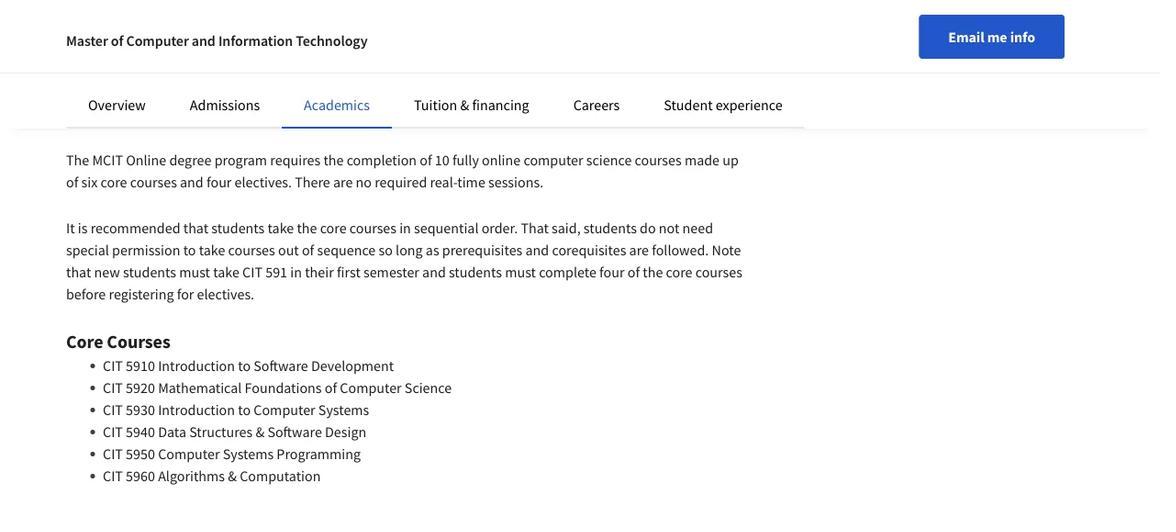 Task type: vqa. For each thing, say whether or not it's contained in the screenshot.
Email
yes



Task type: describe. For each thing, give the bounding box(es) containing it.
2 vertical spatial that
[[66, 263, 91, 281]]

your
[[291, 83, 319, 101]]

courses up 591
[[228, 241, 275, 259]]

science
[[405, 379, 452, 397]]

computer inside the mcit online curriculum includes python, java (including data structures), c and c++. core courses and electives blend computer science theory and applied, project-based learning. you'll use real-world tools and environments such as tensorflow and amazon cloud, and you'll have ongoing access to penn engineering faculty and tas through live office hours and discussion forums. you'll join study groups, slack channels, and online discussion forums that enrich your collaborative learning environment, an essential pillar of excellence in the online experience at penn engineering.
[[161, 17, 221, 35]]

1 horizontal spatial &
[[256, 423, 265, 441]]

5930
[[126, 401, 155, 419]]

0 horizontal spatial &
[[228, 467, 237, 485]]

special
[[66, 241, 109, 259]]

academics
[[304, 96, 370, 114]]

amazon
[[303, 39, 353, 57]]

and down project-
[[398, 39, 422, 57]]

science inside the mcit online curriculum includes python, java (including data structures), c and c++. core courses and electives blend computer science theory and applied, project-based learning. you'll use real-world tools and environments such as tensorflow and amazon cloud, and you'll have ongoing access to penn engineering faculty and tas through live office hours and discussion forums. you'll join study groups, slack channels, and online discussion forums that enrich your collaborative learning environment, an essential pillar of excellence in the online experience at penn engineering.
[[224, 17, 269, 35]]

learning
[[405, 83, 456, 101]]

and up excellence
[[704, 61, 728, 79]]

0 vertical spatial you'll
[[540, 17, 573, 35]]

1 horizontal spatial core
[[320, 219, 347, 237]]

curriculum
[[169, 0, 237, 13]]

5950
[[126, 445, 155, 463]]

applied,
[[342, 17, 392, 35]]

1 horizontal spatial that
[[183, 219, 209, 237]]

sequential
[[414, 219, 479, 237]]

not
[[659, 219, 680, 237]]

5940
[[126, 423, 155, 441]]

1 vertical spatial discussion
[[108, 83, 172, 101]]

courses down degree
[[130, 173, 177, 191]]

it is recommended that students take the core courses in sequential order. that said, students do not need special permission to take courses out of sequence so long as prerequisites and corequisites are followed. note that new students must take cit 591 in their first semester and students must complete four of the core courses before registering for electives.
[[66, 219, 743, 304]]

groups,
[[557, 61, 603, 79]]

complete
[[539, 263, 597, 281]]

electives
[[66, 17, 120, 35]]

financing
[[472, 96, 530, 114]]

master of computer and information technology
[[66, 31, 368, 50]]

courses down note
[[696, 263, 743, 281]]

tuition
[[414, 96, 458, 114]]

engineering.
[[265, 105, 342, 124]]

1 vertical spatial take
[[199, 241, 225, 259]]

0 horizontal spatial systems
[[223, 445, 274, 463]]

foundations
[[245, 379, 322, 397]]

overview
[[88, 96, 146, 114]]

tas
[[137, 61, 159, 79]]

at
[[215, 105, 228, 124]]

1 vertical spatial penn
[[230, 105, 262, 124]]

the for the mcit online curriculum includes python, java (including data structures), c and c++. core courses and electives blend computer science theory and applied, project-based learning. you'll use real-world tools and environments such as tensorflow and amazon cloud, and you'll have ongoing access to penn engineering faculty and tas through live office hours and discussion forums. you'll join study groups, slack channels, and online discussion forums that enrich your collaborative learning environment, an essential pillar of excellence in the online experience at penn engineering.
[[66, 0, 89, 13]]

of inside "core courses cit 5910 introduction to software development cit 5920 mathematical foundations of computer science cit 5930 introduction to computer systems cit 5940 data structures & software design cit 5950 computer systems programming cit 5960 algorithms & computation"
[[325, 379, 337, 397]]

core inside 'the mcit online degree program requires the completion of 10 fully online computer science courses made up of six core courses and four electives. there are no required real-time sessions.'
[[101, 173, 127, 191]]

forums.
[[407, 61, 455, 79]]

careers
[[574, 96, 620, 114]]

and down curriculum
[[192, 31, 216, 50]]

c
[[544, 0, 553, 13]]

so
[[379, 241, 393, 259]]

online inside 'the mcit online degree program requires the completion of 10 fully online computer science courses made up of six core courses and four electives. there are no required real-time sessions.'
[[482, 151, 521, 169]]

cit left 5930
[[103, 401, 123, 419]]

cit left the 5960
[[103, 467, 123, 485]]

as inside it is recommended that students take the core courses in sequential order. that said, students do not need special permission to take courses out of sequence so long as prerequisites and corequisites are followed. note that new students must take cit 591 in their first semester and students must complete four of the core courses before registering for electives.
[[426, 241, 440, 259]]

0 vertical spatial discussion
[[340, 61, 404, 79]]

tools
[[667, 17, 698, 35]]

an
[[544, 83, 560, 101]]

completion
[[347, 151, 417, 169]]

5920
[[126, 379, 155, 397]]

access
[[547, 39, 587, 57]]

real- for time
[[430, 173, 458, 191]]

master
[[66, 31, 108, 50]]

students down prerequisites
[[449, 263, 502, 281]]

2 vertical spatial take
[[213, 263, 240, 281]]

electives. inside 'the mcit online degree program requires the completion of 10 fully online computer science courses made up of six core courses and four electives. there are no required real-time sessions.'
[[235, 173, 292, 191]]

first
[[337, 263, 361, 281]]

ongoing
[[494, 39, 544, 57]]

2 horizontal spatial &
[[461, 96, 469, 114]]

1 horizontal spatial experience
[[716, 96, 783, 114]]

do
[[640, 219, 656, 237]]

new
[[94, 263, 120, 281]]

permission
[[112, 241, 180, 259]]

to inside the mcit online curriculum includes python, java (including data structures), c and c++. core courses and electives blend computer science theory and applied, project-based learning. you'll use real-world tools and environments such as tensorflow and amazon cloud, and you'll have ongoing access to penn engineering faculty and tas through live office hours and discussion forums. you'll join study groups, slack channels, and online discussion forums that enrich your collaborative learning environment, an essential pillar of excellence in the online experience at penn engineering.
[[590, 39, 603, 57]]

faculty
[[66, 61, 108, 79]]

semester
[[364, 263, 420, 281]]

learning.
[[483, 17, 537, 35]]

before
[[66, 285, 106, 304]]

program
[[215, 151, 267, 169]]

email
[[949, 28, 985, 46]]

fully
[[453, 151, 479, 169]]

recommended
[[91, 219, 180, 237]]

core courses cit 5910 introduction to software development cit 5920 mathematical foundations of computer science cit 5930 introduction to computer systems cit 5940 data structures & software design cit 5950 computer systems programming cit 5960 algorithms & computation
[[66, 331, 452, 485]]

up
[[723, 151, 739, 169]]

student experience
[[664, 96, 783, 114]]

and left tas
[[111, 61, 134, 79]]

cloud,
[[356, 39, 396, 57]]

python,
[[294, 0, 342, 13]]

enrich
[[250, 83, 289, 101]]

for
[[177, 285, 194, 304]]

registering
[[109, 285, 174, 304]]

six
[[81, 173, 98, 191]]

slack
[[606, 61, 639, 79]]

0 horizontal spatial you'll
[[458, 61, 491, 79]]

tensorflow
[[203, 39, 274, 57]]

office
[[239, 61, 272, 79]]

and down that
[[526, 241, 549, 259]]

computer down development
[[340, 379, 402, 397]]

real- for world
[[601, 17, 629, 35]]

2 vertical spatial core
[[666, 263, 693, 281]]

info
[[1011, 28, 1036, 46]]

java
[[345, 0, 373, 13]]

there
[[295, 173, 330, 191]]

project-
[[395, 17, 443, 35]]

online for degree
[[126, 151, 166, 169]]

1 vertical spatial software
[[268, 423, 322, 441]]

need
[[683, 219, 714, 237]]

me
[[988, 28, 1008, 46]]

hours
[[275, 61, 310, 79]]

as inside the mcit online curriculum includes python, java (including data structures), c and c++. core courses and electives blend computer science theory and applied, project-based learning. you'll use real-world tools and environments such as tensorflow and amazon cloud, and you'll have ongoing access to penn engineering faculty and tas through live office hours and discussion forums. you'll join study groups, slack channels, and online discussion forums that enrich your collaborative learning environment, an essential pillar of excellence in the online experience at penn engineering.
[[186, 39, 200, 57]]

5960
[[126, 467, 155, 485]]

and inside 'the mcit online degree program requires the completion of 10 fully online computer science courses made up of six core courses and four electives. there are no required real-time sessions.'
[[180, 173, 204, 191]]

tuition & financing link
[[414, 96, 530, 114]]

algorithms
[[158, 467, 225, 485]]

the mcit online degree program requires the completion of 10 fully online computer science courses made up of six core courses and four electives. there are no required real-time sessions.
[[66, 151, 739, 191]]

student
[[664, 96, 713, 114]]

computer down foundations
[[254, 401, 316, 419]]

blend
[[123, 17, 158, 35]]

computer up tas
[[126, 31, 189, 50]]

1 must from the left
[[179, 263, 210, 281]]

join
[[494, 61, 517, 79]]

computer inside 'the mcit online degree program requires the completion of 10 fully online computer science courses made up of six core courses and four electives. there are no required real-time sessions.'
[[524, 151, 584, 169]]

that
[[521, 219, 549, 237]]

admissions
[[190, 96, 260, 114]]

structures
[[189, 423, 253, 441]]

excellence
[[670, 83, 734, 101]]



Task type: locate. For each thing, give the bounding box(es) containing it.
of
[[111, 31, 123, 50], [655, 83, 667, 101], [420, 151, 432, 169], [66, 173, 78, 191], [302, 241, 314, 259], [628, 263, 640, 281], [325, 379, 337, 397]]

as
[[186, 39, 200, 57], [426, 241, 440, 259]]

1 vertical spatial real-
[[430, 173, 458, 191]]

online for curriculum
[[126, 0, 166, 13]]

cit left 591
[[243, 263, 263, 281]]

0 vertical spatial the
[[66, 0, 89, 13]]

cit left '5940'
[[103, 423, 123, 441]]

the up electives
[[66, 0, 89, 13]]

that inside the mcit online curriculum includes python, java (including data structures), c and c++. core courses and electives blend computer science theory and applied, project-based learning. you'll use real-world tools and environments such as tensorflow and amazon cloud, and you'll have ongoing access to penn engineering faculty and tas through live office hours and discussion forums. you'll join study groups, slack channels, and online discussion forums that enrich your collaborative learning environment, an essential pillar of excellence in the online experience at penn engineering.
[[222, 83, 247, 101]]

software up "programming"
[[268, 423, 322, 441]]

requires
[[270, 151, 321, 169]]

the down the followed.
[[643, 263, 663, 281]]

online inside the mcit online curriculum includes python, java (including data structures), c and c++. core courses and electives blend computer science theory and applied, project-based learning. you'll use real-world tools and environments such as tensorflow and amazon cloud, and you'll have ongoing access to penn engineering faculty and tas through live office hours and discussion forums. you'll join study groups, slack channels, and online discussion forums that enrich your collaborative learning environment, an essential pillar of excellence in the online experience at penn engineering.
[[126, 0, 166, 13]]

2 vertical spatial in
[[290, 263, 302, 281]]

the up six
[[66, 151, 89, 169]]

mathematical
[[158, 379, 242, 397]]

design
[[325, 423, 367, 441]]

1 vertical spatial core
[[66, 331, 103, 354]]

the down faculty
[[81, 105, 101, 124]]

courses inside the mcit online curriculum includes python, java (including data structures), c and c++. core courses and electives blend computer science theory and applied, project-based learning. you'll use real-world tools and environments such as tensorflow and amazon cloud, and you'll have ongoing access to penn engineering faculty and tas through live office hours and discussion forums. you'll join study groups, slack channels, and online discussion forums that enrich your collaborative learning environment, an essential pillar of excellence in the online experience at penn engineering.
[[643, 0, 690, 13]]

science down careers
[[587, 151, 632, 169]]

0 vertical spatial are
[[333, 173, 353, 191]]

1 vertical spatial the
[[66, 151, 89, 169]]

as up through
[[186, 39, 200, 57]]

are left no
[[333, 173, 353, 191]]

core right six
[[101, 173, 127, 191]]

cit left 5950 at the left
[[103, 445, 123, 463]]

as right long
[[426, 241, 440, 259]]

0 horizontal spatial science
[[224, 17, 269, 35]]

0 vertical spatial &
[[461, 96, 469, 114]]

channels,
[[642, 61, 701, 79]]

1 horizontal spatial core
[[612, 0, 640, 13]]

courses up the tools
[[643, 0, 690, 13]]

1 vertical spatial computer
[[524, 151, 584, 169]]

the inside the mcit online curriculum includes python, java (including data structures), c and c++. core courses and electives blend computer science theory and applied, project-based learning. you'll use real-world tools and environments such as tensorflow and amazon cloud, and you'll have ongoing access to penn engineering faculty and tas through live office hours and discussion forums. you'll join study groups, slack channels, and online discussion forums that enrich your collaborative learning environment, an essential pillar of excellence in the online experience at penn engineering.
[[81, 105, 101, 124]]

0 vertical spatial four
[[207, 173, 232, 191]]

2 must from the left
[[505, 263, 536, 281]]

environments
[[66, 39, 151, 57]]

computer up algorithms
[[158, 445, 220, 463]]

collaborative
[[322, 83, 402, 101]]

corequisites
[[552, 241, 627, 259]]

the up "out"
[[297, 219, 317, 237]]

courses
[[643, 0, 690, 13], [635, 151, 682, 169], [130, 173, 177, 191], [350, 219, 397, 237], [228, 241, 275, 259], [696, 263, 743, 281]]

are down the do
[[630, 241, 649, 259]]

four inside 'the mcit online degree program requires the completion of 10 fully online computer science courses made up of six core courses and four electives. there are no required real-time sessions.'
[[207, 173, 232, 191]]

1 vertical spatial are
[[630, 241, 649, 259]]

0 vertical spatial core
[[101, 173, 127, 191]]

& right algorithms
[[228, 467, 237, 485]]

degree
[[169, 151, 212, 169]]

0 vertical spatial real-
[[601, 17, 629, 35]]

0 horizontal spatial computer
[[161, 17, 221, 35]]

0 vertical spatial online
[[66, 83, 105, 101]]

that right recommended
[[183, 219, 209, 237]]

science inside 'the mcit online degree program requires the completion of 10 fully online computer science courses made up of six core courses and four electives. there are no required real-time sessions.'
[[587, 151, 632, 169]]

of down channels,
[[655, 83, 667, 101]]

and right the tools
[[700, 17, 724, 35]]

in up long
[[400, 219, 411, 237]]

2 mcit from the top
[[92, 151, 123, 169]]

2 vertical spatial online
[[482, 151, 521, 169]]

mcit for of
[[92, 151, 123, 169]]

take left 591
[[213, 263, 240, 281]]

courses left made
[[635, 151, 682, 169]]

take right permission
[[199, 241, 225, 259]]

0 vertical spatial science
[[224, 17, 269, 35]]

experience inside the mcit online curriculum includes python, java (including data structures), c and c++. core courses and electives blend computer science theory and applied, project-based learning. you'll use real-world tools and environments such as tensorflow and amazon cloud, and you'll have ongoing access to penn engineering faculty and tas through live office hours and discussion forums. you'll join study groups, slack channels, and online discussion forums that enrich your collaborative learning environment, an essential pillar of excellence in the online experience at penn engineering.
[[146, 105, 212, 124]]

overview link
[[88, 96, 146, 114]]

mcit for blend
[[92, 0, 123, 13]]

in
[[66, 105, 78, 124], [400, 219, 411, 237], [290, 263, 302, 281]]

and down long
[[423, 263, 446, 281]]

courses up so
[[350, 219, 397, 237]]

information
[[218, 31, 293, 50]]

and down degree
[[180, 173, 204, 191]]

online up sessions.
[[482, 151, 521, 169]]

order.
[[482, 219, 518, 237]]

0 vertical spatial take
[[268, 219, 294, 237]]

core inside "core courses cit 5910 introduction to software development cit 5920 mathematical foundations of computer science cit 5930 introduction to computer systems cit 5940 data structures & software design cit 5950 computer systems programming cit 5960 algorithms & computation"
[[66, 331, 103, 354]]

must up for
[[179, 263, 210, 281]]

0 horizontal spatial four
[[207, 173, 232, 191]]

1 vertical spatial core
[[320, 219, 347, 237]]

mcit inside 'the mcit online degree program requires the completion of 10 fully online computer science courses made up of six core courses and four electives. there are no required real-time sessions.'
[[92, 151, 123, 169]]

1 horizontal spatial in
[[290, 263, 302, 281]]

1 vertical spatial &
[[256, 423, 265, 441]]

2 introduction from the top
[[158, 401, 235, 419]]

0 vertical spatial penn
[[606, 39, 637, 57]]

are inside 'the mcit online degree program requires the completion of 10 fully online computer science courses made up of six core courses and four electives. there are no required real-time sessions.'
[[333, 173, 353, 191]]

the inside 'the mcit online degree program requires the completion of 10 fully online computer science courses made up of six core courses and four electives. there are no required real-time sessions.'
[[324, 151, 344, 169]]

0 vertical spatial systems
[[319, 401, 369, 419]]

essential
[[563, 83, 618, 101]]

2 vertical spatial &
[[228, 467, 237, 485]]

note
[[712, 241, 742, 259]]

experience down forums
[[146, 105, 212, 124]]

out
[[278, 241, 299, 259]]

the
[[81, 105, 101, 124], [324, 151, 344, 169], [297, 219, 317, 237], [643, 263, 663, 281]]

0 vertical spatial that
[[222, 83, 247, 101]]

real- inside 'the mcit online degree program requires the completion of 10 fully online computer science courses made up of six core courses and four electives. there are no required real-time sessions.'
[[430, 173, 458, 191]]

core
[[612, 0, 640, 13], [66, 331, 103, 354]]

development
[[311, 357, 394, 375]]

1 vertical spatial online
[[126, 151, 166, 169]]

engineering
[[640, 39, 714, 57]]

core up sequence
[[320, 219, 347, 237]]

tuition & financing
[[414, 96, 530, 114]]

students
[[211, 219, 265, 237], [584, 219, 637, 237], [123, 263, 176, 281], [449, 263, 502, 281]]

0 horizontal spatial experience
[[146, 105, 212, 124]]

1 mcit from the top
[[92, 0, 123, 13]]

email me info
[[949, 28, 1036, 46]]

that
[[222, 83, 247, 101], [183, 219, 209, 237], [66, 263, 91, 281]]

no
[[356, 173, 372, 191]]

online
[[66, 83, 105, 101], [104, 105, 143, 124], [482, 151, 521, 169]]

that up the 'before'
[[66, 263, 91, 281]]

students down permission
[[123, 263, 176, 281]]

four down program
[[207, 173, 232, 191]]

experience
[[716, 96, 783, 114], [146, 105, 212, 124]]

1 the from the top
[[66, 0, 89, 13]]

experience up up
[[716, 96, 783, 114]]

0 vertical spatial in
[[66, 105, 78, 124]]

0 vertical spatial electives.
[[235, 173, 292, 191]]

that down live at top left
[[222, 83, 247, 101]]

the up there
[[324, 151, 344, 169]]

penn right at
[[230, 105, 262, 124]]

discussion down the cloud,
[[340, 61, 404, 79]]

online
[[126, 0, 166, 13], [126, 151, 166, 169]]

live
[[214, 61, 236, 79]]

mcit up six
[[92, 151, 123, 169]]

must
[[179, 263, 210, 281], [505, 263, 536, 281]]

& right tuition in the left of the page
[[461, 96, 469, 114]]

core down the followed.
[[666, 263, 693, 281]]

1 vertical spatial in
[[400, 219, 411, 237]]

computer up sessions.
[[524, 151, 584, 169]]

time
[[458, 173, 486, 191]]

& right "structures"
[[256, 423, 265, 441]]

courses
[[107, 331, 170, 354]]

based
[[443, 17, 480, 35]]

1 horizontal spatial penn
[[606, 39, 637, 57]]

0 horizontal spatial as
[[186, 39, 200, 57]]

mcit inside the mcit online curriculum includes python, java (including data structures), c and c++. core courses and electives blend computer science theory and applied, project-based learning. you'll use real-world tools and environments such as tensorflow and amazon cloud, and you'll have ongoing access to penn engineering faculty and tas through live office hours and discussion forums. you'll join study groups, slack channels, and online discussion forums that enrich your collaborative learning environment, an essential pillar of excellence in the online experience at penn engineering.
[[92, 0, 123, 13]]

and up the tools
[[693, 0, 717, 13]]

1 online from the top
[[126, 0, 166, 13]]

core
[[101, 173, 127, 191], [320, 219, 347, 237], [666, 263, 693, 281]]

students up corequisites
[[584, 219, 637, 237]]

science
[[224, 17, 269, 35], [587, 151, 632, 169]]

said,
[[552, 219, 581, 237]]

computer
[[161, 17, 221, 35], [524, 151, 584, 169]]

1 horizontal spatial as
[[426, 241, 440, 259]]

in inside the mcit online curriculum includes python, java (including data structures), c and c++. core courses and electives blend computer science theory and applied, project-based learning. you'll use real-world tools and environments such as tensorflow and amazon cloud, and you'll have ongoing access to penn engineering faculty and tas through live office hours and discussion forums. you'll join study groups, slack channels, and online discussion forums that enrich your collaborative learning environment, an essential pillar of excellence in the online experience at penn engineering.
[[66, 105, 78, 124]]

real- down c++.
[[601, 17, 629, 35]]

discussion down tas
[[108, 83, 172, 101]]

the inside the mcit online curriculum includes python, java (including data structures), c and c++. core courses and electives blend computer science theory and applied, project-based learning. you'll use real-world tools and environments such as tensorflow and amazon cloud, and you'll have ongoing access to penn engineering faculty and tas through live office hours and discussion forums. you'll join study groups, slack channels, and online discussion forums that enrich your collaborative learning environment, an essential pillar of excellence in the online experience at penn engineering.
[[66, 0, 89, 13]]

1 introduction from the top
[[158, 357, 235, 375]]

online inside 'the mcit online degree program requires the completion of 10 fully online computer science courses made up of six core courses and four electives. there are no required real-time sessions.'
[[126, 151, 166, 169]]

and down python,
[[316, 17, 339, 35]]

0 vertical spatial introduction
[[158, 357, 235, 375]]

penn
[[606, 39, 637, 57], [230, 105, 262, 124]]

careers link
[[574, 96, 620, 114]]

are inside it is recommended that students take the core courses in sequential order. that said, students do not need special permission to take courses out of sequence so long as prerequisites and corequisites are followed. note that new students must take cit 591 in their first semester and students must complete four of the core courses before registering for electives.
[[630, 241, 649, 259]]

prerequisites
[[442, 241, 523, 259]]

introduction up mathematical in the bottom left of the page
[[158, 357, 235, 375]]

2 horizontal spatial core
[[666, 263, 693, 281]]

in right 591
[[290, 263, 302, 281]]

0 horizontal spatial that
[[66, 263, 91, 281]]

1 vertical spatial introduction
[[158, 401, 235, 419]]

of inside the mcit online curriculum includes python, java (including data structures), c and c++. core courses and electives blend computer science theory and applied, project-based learning. you'll use real-world tools and environments such as tensorflow and amazon cloud, and you'll have ongoing access to penn engineering faculty and tas through live office hours and discussion forums. you'll join study groups, slack channels, and online discussion forums that enrich your collaborative learning environment, an essential pillar of excellence in the online experience at penn engineering.
[[655, 83, 667, 101]]

0 horizontal spatial in
[[66, 105, 78, 124]]

1 horizontal spatial are
[[630, 241, 649, 259]]

programming
[[277, 445, 361, 463]]

the inside 'the mcit online degree program requires the completion of 10 fully online computer science courses made up of six core courses and four electives. there are no required real-time sessions.'
[[66, 151, 89, 169]]

1 vertical spatial systems
[[223, 445, 274, 463]]

1 vertical spatial mcit
[[92, 151, 123, 169]]

their
[[305, 263, 334, 281]]

environment,
[[459, 83, 542, 101]]

the mcit online curriculum includes python, java (including data structures), c and c++. core courses and electives blend computer science theory and applied, project-based learning. you'll use real-world tools and environments such as tensorflow and amazon cloud, and you'll have ongoing access to penn engineering faculty and tas through live office hours and discussion forums. you'll join study groups, slack channels, and online discussion forums that enrich your collaborative learning environment, an essential pillar of excellence in the online experience at penn engineering.
[[66, 0, 734, 124]]

2 horizontal spatial in
[[400, 219, 411, 237]]

and down amazon
[[313, 61, 337, 79]]

online left degree
[[126, 151, 166, 169]]

1 vertical spatial four
[[600, 263, 625, 281]]

real- inside the mcit online curriculum includes python, java (including data structures), c and c++. core courses and electives blend computer science theory and applied, project-based learning. you'll use real-world tools and environments such as tensorflow and amazon cloud, and you'll have ongoing access to penn engineering faculty and tas through live office hours and discussion forums. you'll join study groups, slack channels, and online discussion forums that enrich your collaborative learning environment, an essential pillar of excellence in the online experience at penn engineering.
[[601, 17, 629, 35]]

0 horizontal spatial discussion
[[108, 83, 172, 101]]

computer down curriculum
[[161, 17, 221, 35]]

is
[[78, 219, 88, 237]]

must down prerequisites
[[505, 263, 536, 281]]

four inside it is recommended that students take the core courses in sequential order. that said, students do not need special permission to take courses out of sequence so long as prerequisites and corequisites are followed. note that new students must take cit 591 in their first semester and students must complete four of the core courses before registering for electives.
[[600, 263, 625, 281]]

through
[[162, 61, 211, 79]]

core down the 'before'
[[66, 331, 103, 354]]

1 vertical spatial you'll
[[458, 61, 491, 79]]

to up "structures"
[[238, 401, 251, 419]]

1 vertical spatial science
[[587, 151, 632, 169]]

0 vertical spatial as
[[186, 39, 200, 57]]

computer
[[126, 31, 189, 50], [340, 379, 402, 397], [254, 401, 316, 419], [158, 445, 220, 463]]

1 horizontal spatial must
[[505, 263, 536, 281]]

0 horizontal spatial real-
[[430, 173, 458, 191]]

introduction down mathematical in the bottom left of the page
[[158, 401, 235, 419]]

and
[[555, 0, 579, 13], [693, 0, 717, 13], [316, 17, 339, 35], [700, 17, 724, 35], [192, 31, 216, 50], [276, 39, 300, 57], [398, 39, 422, 57], [111, 61, 134, 79], [313, 61, 337, 79], [704, 61, 728, 79], [180, 173, 204, 191], [526, 241, 549, 259], [423, 263, 446, 281]]

are
[[333, 173, 353, 191], [630, 241, 649, 259]]

take up "out"
[[268, 219, 294, 237]]

four down corequisites
[[600, 263, 625, 281]]

in left overview link
[[66, 105, 78, 124]]

have
[[462, 39, 491, 57]]

you'll down c
[[540, 17, 573, 35]]

technology
[[296, 31, 368, 50]]

0 horizontal spatial must
[[179, 263, 210, 281]]

1 vertical spatial that
[[183, 219, 209, 237]]

cit inside it is recommended that students take the core courses in sequential order. that said, students do not need special permission to take courses out of sequence so long as prerequisites and corequisites are followed. note that new students must take cit 591 in their first semester and students must complete four of the core courses before registering for electives.
[[243, 263, 263, 281]]

0 horizontal spatial core
[[101, 173, 127, 191]]

academics link
[[304, 96, 370, 114]]

1 vertical spatial online
[[104, 105, 143, 124]]

of right the master
[[111, 31, 123, 50]]

0 vertical spatial mcit
[[92, 0, 123, 13]]

science up tensorflow
[[224, 17, 269, 35]]

it
[[66, 219, 75, 237]]

real- down 10
[[430, 173, 458, 191]]

you'll
[[425, 39, 459, 57]]

systems up design
[[319, 401, 369, 419]]

1 vertical spatial electives.
[[197, 285, 254, 304]]

electives. inside it is recommended that students take the core courses in sequential order. that said, students do not need special permission to take courses out of sequence so long as prerequisites and corequisites are followed. note that new students must take cit 591 in their first semester and students must complete four of the core courses before registering for electives.
[[197, 285, 254, 304]]

1 horizontal spatial discussion
[[340, 61, 404, 79]]

0 vertical spatial computer
[[161, 17, 221, 35]]

1 horizontal spatial computer
[[524, 151, 584, 169]]

0 vertical spatial online
[[126, 0, 166, 13]]

real-
[[601, 17, 629, 35], [430, 173, 458, 191]]

of left 10
[[420, 151, 432, 169]]

data
[[441, 0, 468, 13]]

electives. down program
[[235, 173, 292, 191]]

1 horizontal spatial systems
[[319, 401, 369, 419]]

mcit up electives
[[92, 0, 123, 13]]

cit left 5910
[[103, 357, 123, 375]]

systems
[[319, 401, 369, 419], [223, 445, 274, 463]]

of left six
[[66, 173, 78, 191]]

to up foundations
[[238, 357, 251, 375]]

0 horizontal spatial core
[[66, 331, 103, 354]]

online up blend
[[126, 0, 166, 13]]

to inside it is recommended that students take the core courses in sequential order. that said, students do not need special permission to take courses out of sequence so long as prerequisites and corequisites are followed. note that new students must take cit 591 in their first semester and students must complete four of the core courses before registering for electives.
[[183, 241, 196, 259]]

penn up slack
[[606, 39, 637, 57]]

cit left "5920"
[[103, 379, 123, 397]]

online down faculty
[[66, 83, 105, 101]]

0 horizontal spatial penn
[[230, 105, 262, 124]]

2 the from the top
[[66, 151, 89, 169]]

data
[[158, 423, 186, 441]]

of down the do
[[628, 263, 640, 281]]

0 vertical spatial software
[[254, 357, 308, 375]]

and right c
[[555, 0, 579, 13]]

of right "out"
[[302, 241, 314, 259]]

(including
[[376, 0, 438, 13]]

admissions link
[[190, 96, 260, 114]]

core inside the mcit online curriculum includes python, java (including data structures), c and c++. core courses and electives blend computer science theory and applied, project-based learning. you'll use real-world tools and environments such as tensorflow and amazon cloud, and you'll have ongoing access to penn engineering faculty and tas through live office hours and discussion forums. you'll join study groups, slack channels, and online discussion forums that enrich your collaborative learning environment, an essential pillar of excellence in the online experience at penn engineering.
[[612, 0, 640, 13]]

followed.
[[652, 241, 709, 259]]

software up foundations
[[254, 357, 308, 375]]

1 horizontal spatial real-
[[601, 17, 629, 35]]

1 vertical spatial as
[[426, 241, 440, 259]]

1 horizontal spatial four
[[600, 263, 625, 281]]

to down use on the top of page
[[590, 39, 603, 57]]

2 online from the top
[[126, 151, 166, 169]]

systems down "structures"
[[223, 445, 274, 463]]

1 horizontal spatial you'll
[[540, 17, 573, 35]]

and down theory
[[276, 39, 300, 57]]

2 horizontal spatial that
[[222, 83, 247, 101]]

the for the mcit online degree program requires the completion of 10 fully online computer science courses made up of six core courses and four electives. there are no required real-time sessions.
[[66, 151, 89, 169]]

electives. right for
[[197, 285, 254, 304]]

students down program
[[211, 219, 265, 237]]

0 vertical spatial core
[[612, 0, 640, 13]]

to
[[590, 39, 603, 57], [183, 241, 196, 259], [238, 357, 251, 375], [238, 401, 251, 419]]

use
[[576, 17, 598, 35]]

software
[[254, 357, 308, 375], [268, 423, 322, 441]]

1 horizontal spatial science
[[587, 151, 632, 169]]

required
[[375, 173, 427, 191]]

0 horizontal spatial are
[[333, 173, 353, 191]]

electives.
[[235, 173, 292, 191], [197, 285, 254, 304]]



